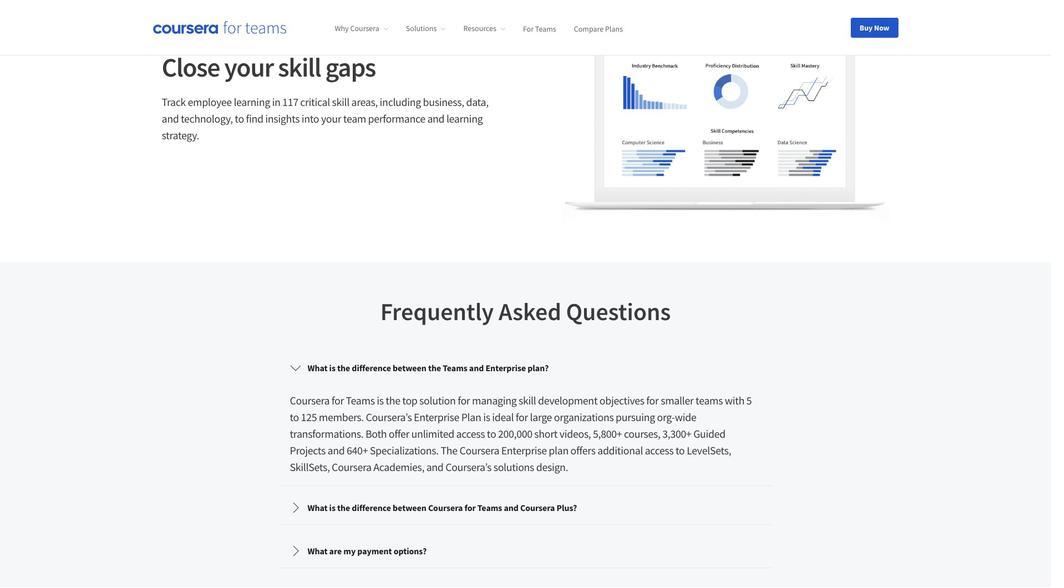 Task type: describe. For each thing, give the bounding box(es) containing it.
3,300+
[[663, 426, 692, 440]]

skills
[[162, 25, 192, 39]]

5,800+
[[593, 426, 622, 440]]

and inside what is the difference between the teams and enterprise plan? dropdown button
[[469, 362, 484, 373]]

and down 'business,'
[[427, 112, 445, 126]]

teams inside dropdown button
[[443, 362, 468, 373]]

between for the
[[393, 362, 427, 373]]

0 horizontal spatial coursera's
[[366, 410, 412, 424]]

objectives
[[600, 393, 645, 407]]

now
[[874, 22, 890, 32]]

what is the difference between the teams and enterprise plan?
[[308, 362, 549, 373]]

frequently asked questions
[[380, 296, 671, 327]]

the
[[441, 443, 458, 457]]

plus?
[[557, 502, 577, 513]]

compare plans
[[574, 23, 623, 33]]

close your skill gaps
[[162, 51, 376, 84]]

125
[[301, 410, 317, 424]]

1 horizontal spatial coursera's
[[446, 460, 492, 474]]

is right plan
[[483, 410, 490, 424]]

critical
[[300, 95, 330, 109]]

solutions link
[[406, 23, 446, 33]]

smaller
[[661, 393, 694, 407]]

0 vertical spatial your
[[224, 51, 274, 84]]

117
[[282, 95, 298, 109]]

both
[[366, 426, 387, 440]]

technology,
[[181, 112, 233, 126]]

skills dashboard 2 image
[[561, 24, 890, 226]]

top
[[402, 393, 418, 407]]

asked
[[499, 296, 561, 327]]

specializations.
[[370, 443, 439, 457]]

unlimited
[[412, 426, 454, 440]]

1 vertical spatial access
[[645, 443, 674, 457]]

skills dashboard
[[162, 25, 251, 39]]

skillsets,
[[290, 460, 330, 474]]

gaps
[[325, 51, 376, 84]]

are
[[329, 545, 342, 556]]

skill inside track employee learning in 117 critical skill areas, including business, data, and technology, to find insights into your team performance and learning strategy.
[[332, 95, 350, 109]]

why
[[335, 23, 349, 33]]

plan
[[461, 410, 481, 424]]

and down the
[[426, 460, 444, 474]]

my
[[344, 545, 356, 556]]

employee
[[188, 95, 232, 109]]

and down transformations.
[[328, 443, 345, 457]]

solutions
[[406, 23, 437, 33]]

performance
[[368, 112, 425, 126]]

to down ideal on the bottom
[[487, 426, 496, 440]]

teams inside 'coursera for teams is the top solution for managing skill development objectives for smaller teams with 5 to 125 members. coursera's enterprise plan is ideal for large organizations pursuing org-wide transformations. both offer unlimited access to 200,000 short videos, 5,800+ courses, 3,300+ guided projects and 640+ specializations. the coursera enterprise plan offers  additional access to levelsets, skillsets, coursera academies, and coursera's solutions design.'
[[346, 393, 375, 407]]

teams
[[696, 393, 723, 407]]

short
[[535, 426, 558, 440]]

to left 125
[[290, 410, 299, 424]]

skill inside 'coursera for teams is the top solution for managing skill development objectives for smaller teams with 5 to 125 members. coursera's enterprise plan is ideal for large organizations pursuing org-wide transformations. both offer unlimited access to 200,000 short videos, 5,800+ courses, 3,300+ guided projects and 640+ specializations. the coursera enterprise plan offers  additional access to levelsets, skillsets, coursera academies, and coursera's solutions design.'
[[519, 393, 536, 407]]

business,
[[423, 95, 464, 109]]

design.
[[536, 460, 568, 474]]

5
[[747, 393, 752, 407]]

resources link
[[464, 23, 505, 33]]

areas,
[[352, 95, 378, 109]]

what is the difference between coursera for teams and coursera plus?
[[308, 502, 577, 513]]

org-
[[657, 410, 675, 424]]

difference for coursera
[[352, 502, 391, 513]]

why coursera link
[[335, 23, 388, 33]]

into
[[302, 112, 319, 126]]

compare plans link
[[574, 23, 623, 33]]

compare
[[574, 23, 604, 33]]

coursera for teams image
[[153, 21, 286, 34]]

including
[[380, 95, 421, 109]]

offer
[[389, 426, 410, 440]]

640+
[[347, 443, 368, 457]]

courses,
[[624, 426, 661, 440]]

1 vertical spatial enterprise
[[414, 410, 460, 424]]

find
[[246, 112, 263, 126]]

to down 3,300+
[[676, 443, 685, 457]]

videos,
[[560, 426, 591, 440]]

close
[[162, 51, 220, 84]]

payment
[[358, 545, 392, 556]]

what is the difference between the teams and enterprise plan? button
[[281, 352, 770, 383]]

wide
[[675, 410, 697, 424]]

ideal
[[492, 410, 514, 424]]

200,000
[[498, 426, 533, 440]]

0 horizontal spatial access
[[456, 426, 485, 440]]

is left "top"
[[377, 393, 384, 407]]

levelsets,
[[687, 443, 731, 457]]

data,
[[466, 95, 489, 109]]

frequently
[[380, 296, 494, 327]]



Task type: vqa. For each thing, say whether or not it's contained in the screenshot.
front?
no



Task type: locate. For each thing, give the bounding box(es) containing it.
academies,
[[374, 460, 425, 474]]

learning
[[234, 95, 270, 109], [447, 112, 483, 126]]

and
[[162, 112, 179, 126], [427, 112, 445, 126], [469, 362, 484, 373], [328, 443, 345, 457], [426, 460, 444, 474], [504, 502, 519, 513]]

and down solutions
[[504, 502, 519, 513]]

access down plan
[[456, 426, 485, 440]]

your
[[224, 51, 274, 84], [321, 112, 341, 126]]

2 vertical spatial what
[[308, 545, 328, 556]]

between down the academies,
[[393, 502, 427, 513]]

is up members.
[[329, 362, 336, 373]]

what for what is the difference between coursera for teams and coursera plus?
[[308, 502, 328, 513]]

2 horizontal spatial skill
[[519, 393, 536, 407]]

what up 125
[[308, 362, 328, 373]]

additional
[[598, 443, 643, 457]]

0 vertical spatial difference
[[352, 362, 391, 373]]

what for what are my payment options?
[[308, 545, 328, 556]]

your down dashboard
[[224, 51, 274, 84]]

your inside track employee learning in 117 critical skill areas, including business, data, and technology, to find insights into your team performance and learning strategy.
[[321, 112, 341, 126]]

insights
[[265, 112, 300, 126]]

1 vertical spatial what
[[308, 502, 328, 513]]

the left "top"
[[386, 393, 400, 407]]

and down the track
[[162, 112, 179, 126]]

1 horizontal spatial learning
[[447, 112, 483, 126]]

1 vertical spatial between
[[393, 502, 427, 513]]

what down skillsets,
[[308, 502, 328, 513]]

access
[[456, 426, 485, 440], [645, 443, 674, 457]]

0 vertical spatial access
[[456, 426, 485, 440]]

between for coursera
[[393, 502, 427, 513]]

what are my payment options?
[[308, 545, 427, 556]]

what
[[308, 362, 328, 373], [308, 502, 328, 513], [308, 545, 328, 556]]

coursera for teams is the top solution for managing skill development objectives for smaller teams with 5 to 125 members. coursera's enterprise plan is ideal for large organizations pursuing org-wide transformations. both offer unlimited access to 200,000 short videos, 5,800+ courses, 3,300+ guided projects and 640+ specializations. the coursera enterprise plan offers  additional access to levelsets, skillsets, coursera academies, and coursera's solutions design.
[[290, 393, 752, 474]]

0 vertical spatial learning
[[234, 95, 270, 109]]

buy
[[860, 22, 873, 32]]

organizations
[[554, 410, 614, 424]]

between inside what is the difference between the teams and enterprise plan? dropdown button
[[393, 362, 427, 373]]

learning up find at the left of page
[[234, 95, 270, 109]]

resources
[[464, 23, 497, 33]]

offers
[[571, 443, 596, 457]]

strategy.
[[162, 128, 199, 142]]

between inside what is the difference between coursera for teams and coursera plus? dropdown button
[[393, 502, 427, 513]]

for teams link
[[523, 23, 556, 33]]

1 what from the top
[[308, 362, 328, 373]]

3 what from the top
[[308, 545, 328, 556]]

the up the my
[[337, 502, 350, 513]]

for
[[523, 23, 534, 33]]

1 horizontal spatial access
[[645, 443, 674, 457]]

solutions
[[494, 460, 534, 474]]

access down courses,
[[645, 443, 674, 457]]

teams up solution
[[443, 362, 468, 373]]

the inside 'coursera for teams is the top solution for managing skill development objectives for smaller teams with 5 to 125 members. coursera's enterprise plan is ideal for large organizations pursuing org-wide transformations. both offer unlimited access to 200,000 short videos, 5,800+ courses, 3,300+ guided projects and 640+ specializations. the coursera enterprise plan offers  additional access to levelsets, skillsets, coursera academies, and coursera's solutions design.'
[[386, 393, 400, 407]]

enterprise down 200,000
[[501, 443, 547, 457]]

difference for the
[[352, 362, 391, 373]]

1 horizontal spatial your
[[321, 112, 341, 126]]

managing
[[472, 393, 517, 407]]

transformations.
[[290, 426, 364, 440]]

your right into
[[321, 112, 341, 126]]

what for what is the difference between the teams and enterprise plan?
[[308, 362, 328, 373]]

2 what from the top
[[308, 502, 328, 513]]

team
[[343, 112, 366, 126]]

1 vertical spatial skill
[[332, 95, 350, 109]]

is
[[329, 362, 336, 373], [377, 393, 384, 407], [483, 410, 490, 424], [329, 502, 336, 513]]

track
[[162, 95, 186, 109]]

the up solution
[[428, 362, 441, 373]]

what is the difference between coursera for teams and coursera plus? button
[[281, 492, 770, 523]]

dashboard
[[194, 25, 251, 39]]

what are my payment options? button
[[281, 535, 770, 566]]

skill up 117
[[278, 51, 321, 84]]

solution
[[420, 393, 456, 407]]

to
[[235, 112, 244, 126], [290, 410, 299, 424], [487, 426, 496, 440], [676, 443, 685, 457]]

0 vertical spatial what
[[308, 362, 328, 373]]

enterprise left plan?
[[486, 362, 526, 373]]

0 vertical spatial coursera's
[[366, 410, 412, 424]]

is up "are"
[[329, 502, 336, 513]]

guided
[[694, 426, 726, 440]]

1 vertical spatial difference
[[352, 502, 391, 513]]

skill up large at bottom
[[519, 393, 536, 407]]

development
[[538, 393, 598, 407]]

plan?
[[528, 362, 549, 373]]

with
[[725, 393, 745, 407]]

2 vertical spatial enterprise
[[501, 443, 547, 457]]

enterprise down solution
[[414, 410, 460, 424]]

1 difference from the top
[[352, 362, 391, 373]]

1 between from the top
[[393, 362, 427, 373]]

coursera's down the
[[446, 460, 492, 474]]

teams up members.
[[346, 393, 375, 407]]

for inside dropdown button
[[465, 502, 476, 513]]

coursera's
[[366, 410, 412, 424], [446, 460, 492, 474]]

coursera's up offer
[[366, 410, 412, 424]]

teams down solutions
[[478, 502, 502, 513]]

questions
[[566, 296, 671, 327]]

members.
[[319, 410, 364, 424]]

teams
[[535, 23, 556, 33], [443, 362, 468, 373], [346, 393, 375, 407], [478, 502, 502, 513]]

0 vertical spatial between
[[393, 362, 427, 373]]

options?
[[394, 545, 427, 556]]

track employee learning in 117 critical skill areas, including business, data, and technology, to find insights into your team performance and learning strategy.
[[162, 95, 489, 142]]

what left "are"
[[308, 545, 328, 556]]

1 vertical spatial your
[[321, 112, 341, 126]]

1 horizontal spatial skill
[[332, 95, 350, 109]]

between
[[393, 362, 427, 373], [393, 502, 427, 513]]

0 vertical spatial enterprise
[[486, 362, 526, 373]]

projects
[[290, 443, 326, 457]]

enterprise inside dropdown button
[[486, 362, 526, 373]]

1 vertical spatial learning
[[447, 112, 483, 126]]

0 horizontal spatial skill
[[278, 51, 321, 84]]

large
[[530, 410, 552, 424]]

for
[[332, 393, 344, 407], [458, 393, 470, 407], [647, 393, 659, 407], [516, 410, 528, 424], [465, 502, 476, 513]]

2 between from the top
[[393, 502, 427, 513]]

buy now button
[[851, 17, 899, 37]]

1 vertical spatial coursera's
[[446, 460, 492, 474]]

0 vertical spatial skill
[[278, 51, 321, 84]]

0 horizontal spatial learning
[[234, 95, 270, 109]]

enterprise
[[486, 362, 526, 373], [414, 410, 460, 424], [501, 443, 547, 457]]

0 horizontal spatial your
[[224, 51, 274, 84]]

for teams
[[523, 23, 556, 33]]

the
[[337, 362, 350, 373], [428, 362, 441, 373], [386, 393, 400, 407], [337, 502, 350, 513]]

to inside track employee learning in 117 critical skill areas, including business, data, and technology, to find insights into your team performance and learning strategy.
[[235, 112, 244, 126]]

plans
[[605, 23, 623, 33]]

2 vertical spatial skill
[[519, 393, 536, 407]]

pursuing
[[616, 410, 655, 424]]

and inside what is the difference between coursera for teams and coursera plus? dropdown button
[[504, 502, 519, 513]]

2 difference from the top
[[352, 502, 391, 513]]

teams right for at top
[[535, 23, 556, 33]]

skill up team
[[332, 95, 350, 109]]

to left find at the left of page
[[235, 112, 244, 126]]

between up "top"
[[393, 362, 427, 373]]

buy now
[[860, 22, 890, 32]]

difference
[[352, 362, 391, 373], [352, 502, 391, 513]]

and up managing
[[469, 362, 484, 373]]

the up members.
[[337, 362, 350, 373]]

learning down data,
[[447, 112, 483, 126]]

in
[[272, 95, 281, 109]]

plan
[[549, 443, 569, 457]]

why coursera
[[335, 23, 379, 33]]

teams inside what is the difference between coursera for teams and coursera plus? dropdown button
[[478, 502, 502, 513]]



